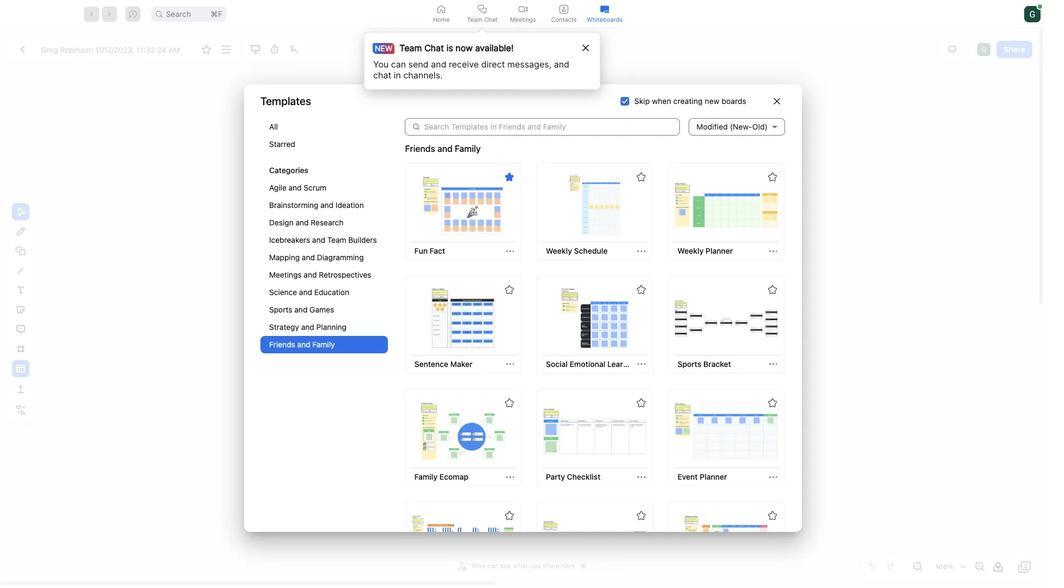 Task type: vqa. For each thing, say whether or not it's contained in the screenshot.
tooltip containing Team Chat is now available! You can send and receive direct messages, and chat in channels.
yes



Task type: locate. For each thing, give the bounding box(es) containing it.
chat inside button
[[484, 16, 498, 23]]

team inside "team chat is now available! you can send and receive direct messages, and chat in channels."
[[400, 43, 422, 53]]

tooltip
[[364, 28, 601, 90]]

1 horizontal spatial team
[[467, 16, 483, 23]]

0 horizontal spatial chat
[[425, 43, 444, 53]]

chat for team chat
[[484, 16, 498, 23]]

chat
[[373, 70, 391, 81]]

1 horizontal spatial and
[[554, 59, 570, 70]]

0 vertical spatial team
[[467, 16, 483, 23]]

1 horizontal spatial chat
[[484, 16, 498, 23]]

team up now
[[467, 16, 483, 23]]

chat left is
[[425, 43, 444, 53]]

avatar image
[[1025, 6, 1041, 22]]

team inside button
[[467, 16, 483, 23]]

chat up "available!"
[[484, 16, 498, 23]]

chat inside "team chat is now available! you can send and receive direct messages, and chat in channels."
[[425, 43, 444, 53]]

and down team chat is now available! element
[[431, 59, 447, 70]]

receive
[[449, 59, 479, 70]]

meetings button
[[503, 0, 544, 28]]

now
[[456, 43, 473, 53]]

close image
[[583, 45, 589, 51], [583, 45, 589, 51]]

can
[[391, 59, 406, 70]]

home button
[[421, 0, 462, 28]]

online image
[[1038, 4, 1043, 9], [1038, 4, 1043, 9]]

and right messages,
[[554, 59, 570, 70]]

whiteboard small image
[[601, 5, 609, 13], [601, 5, 609, 13]]

whiteboards
[[587, 16, 623, 23]]

and
[[431, 59, 447, 70], [554, 59, 570, 70]]

tooltip containing team chat is now available! you can send and receive direct messages, and chat in channels.
[[364, 28, 601, 90]]

0 horizontal spatial and
[[431, 59, 447, 70]]

0 vertical spatial chat
[[484, 16, 498, 23]]

team for team chat
[[467, 16, 483, 23]]

whiteboards button
[[585, 0, 625, 28]]

1 vertical spatial team
[[400, 43, 422, 53]]

team chat is now available! you can send and receive direct messages, and chat in channels.
[[373, 43, 570, 81]]

magnifier image
[[156, 11, 163, 17]]

team chat is now available! element
[[377, 41, 514, 55]]

video on image
[[519, 5, 528, 13]]

profile contact image
[[560, 5, 569, 13], [560, 5, 569, 13]]

0 horizontal spatial team
[[400, 43, 422, 53]]

home small image
[[437, 5, 446, 13], [437, 5, 446, 13]]

in
[[394, 70, 401, 81]]

contacts button
[[544, 0, 585, 28]]

team
[[467, 16, 483, 23], [400, 43, 422, 53]]

tab list
[[421, 0, 625, 28]]

direct
[[481, 59, 505, 70]]

contacts
[[551, 16, 577, 23]]

chat
[[484, 16, 498, 23], [425, 43, 444, 53]]

you can send and receive direct messages, and chat in channels. element
[[373, 59, 580, 81]]

team chat
[[467, 16, 498, 23]]

team chat image
[[478, 5, 487, 13], [478, 5, 487, 13]]

1 vertical spatial chat
[[425, 43, 444, 53]]

2 and from the left
[[554, 59, 570, 70]]

available!
[[475, 43, 514, 53]]

team up send
[[400, 43, 422, 53]]



Task type: describe. For each thing, give the bounding box(es) containing it.
team chat button
[[462, 0, 503, 28]]

video on image
[[519, 5, 528, 13]]

⌘f
[[210, 9, 223, 18]]

you
[[373, 59, 389, 70]]

tab list containing home
[[421, 0, 625, 28]]

1 and from the left
[[431, 59, 447, 70]]

is
[[447, 43, 453, 53]]

search
[[166, 9, 191, 18]]

home
[[433, 16, 450, 23]]

messages,
[[508, 59, 552, 70]]

team for team chat is now available! you can send and receive direct messages, and chat in channels.
[[400, 43, 422, 53]]

send
[[409, 59, 429, 70]]

meetings
[[510, 16, 536, 23]]

chat for team chat is now available! you can send and receive direct messages, and chat in channels.
[[425, 43, 444, 53]]

channels.
[[404, 70, 443, 81]]

magnifier image
[[156, 11, 163, 17]]



